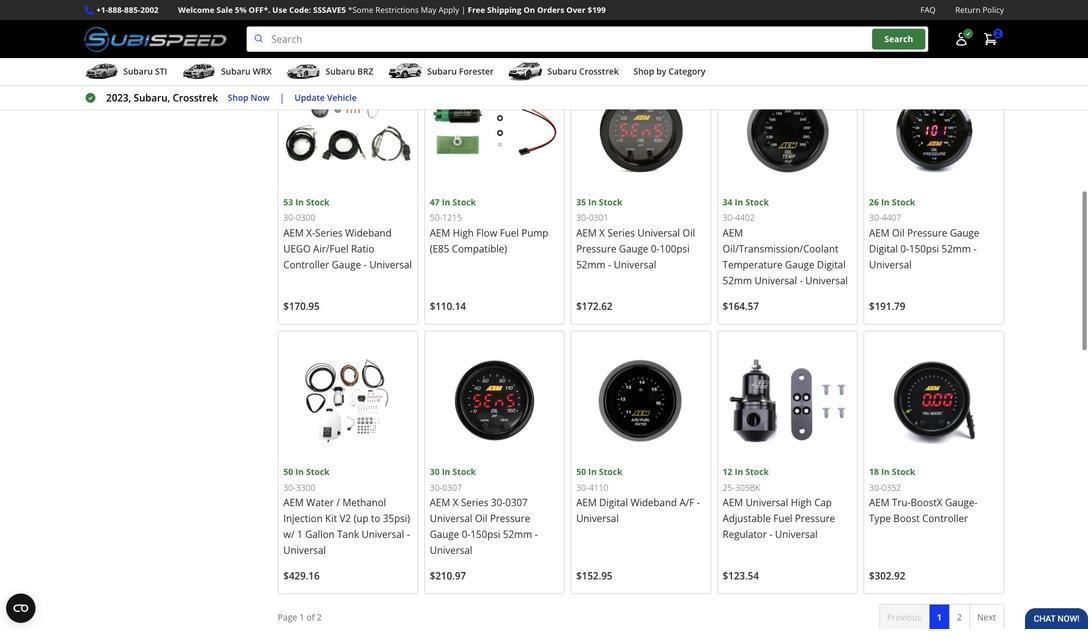 Task type: locate. For each thing, give the bounding box(es) containing it.
aem inside 47 in stock 50-1215 aem high flow fuel pump (e85 compatible)
[[430, 226, 450, 240]]

0 vertical spatial $110.14
[[283, 30, 320, 43]]

controller inside 18 in stock 30-0352 aem tru-boostx gauge- type boost controller
[[923, 512, 969, 526]]

$429.16
[[283, 570, 320, 583]]

stock inside 30 in stock 30-0307 aem x series 30-0307 universal oil pressure gauge 0-150psi 52mm - universal
[[453, 466, 476, 478]]

25-
[[723, 482, 736, 494]]

1 vertical spatial $110.14
[[430, 300, 466, 313]]

$161.87 link
[[864, 0, 1004, 55]]

in inside 50 in stock 30-4110 aem digital wideband a/f - universal
[[589, 466, 597, 478]]

aem inside the 34 in stock 30-4402 aem oil/transmission/coolant temperature gauge digital 52mm universal - universal
[[723, 226, 743, 240]]

aem down 4402
[[723, 226, 743, 240]]

digital down oil/transmission/coolant
[[817, 258, 846, 272]]

aem for aem tru-boostx gauge- type boost controller
[[870, 496, 890, 510]]

crosstrek down the search input 'field'
[[579, 66, 619, 77]]

52mm inside 26 in stock 30-4407 aem oil pressure gauge digital 0-150psi 52mm  - universal
[[942, 242, 971, 256]]

12
[[723, 466, 733, 478]]

- inside 35 in stock 30-0301 aem x series universal oil pressure gauge 0-100psi 52mm - universal
[[608, 258, 612, 272]]

0 horizontal spatial oil
[[475, 512, 488, 526]]

0 horizontal spatial 50
[[283, 466, 293, 478]]

in inside 30 in stock 30-0307 aem x series 30-0307 universal oil pressure gauge 0-150psi 52mm - universal
[[442, 466, 450, 478]]

a subaru forester thumbnail image image
[[388, 62, 422, 81]]

in up 4110
[[589, 466, 597, 478]]

in inside the 50 in stock 30-3300 aem water / methanol injection kit v2 (up to 35psi) w/ 1 gallon tank universal - universal
[[296, 466, 304, 478]]

2 right 1 'button'
[[957, 612, 962, 624]]

air/fuel
[[313, 242, 349, 256]]

50 inside 50 in stock 30-4110 aem digital wideband a/f - universal
[[576, 466, 586, 478]]

30- inside 18 in stock 30-0352 aem tru-boostx gauge- type boost controller
[[870, 482, 882, 494]]

0 horizontal spatial 2
[[317, 612, 322, 624]]

stock up 0352
[[892, 466, 916, 478]]

2 button
[[977, 27, 1004, 51], [949, 605, 970, 630]]

wideband left a/f
[[631, 496, 677, 510]]

+1-888-885-2002 link
[[96, 4, 159, 17]]

aem for aem oil pressure gauge digital 0-150psi 52mm  - universal
[[870, 226, 890, 240]]

aem inside 30 in stock 30-0307 aem x series 30-0307 universal oil pressure gauge 0-150psi 52mm - universal
[[430, 496, 450, 510]]

stock inside 26 in stock 30-4407 aem oil pressure gauge digital 0-150psi 52mm  - universal
[[892, 196, 916, 208]]

subispeed logo image
[[84, 26, 227, 52]]

page 1 of 2
[[278, 612, 322, 624]]

series for pressure
[[608, 226, 635, 240]]

next
[[978, 612, 996, 624]]

in for aem oil pressure gauge digital 0-150psi 52mm  - universal
[[882, 196, 890, 208]]

0 vertical spatial 0307
[[443, 482, 462, 494]]

stock inside the 50 in stock 30-3300 aem water / methanol injection kit v2 (up to 35psi) w/ 1 gallon tank universal - universal
[[306, 466, 330, 478]]

1 subaru from the left
[[123, 66, 153, 77]]

controller down uego
[[283, 258, 329, 272]]

2 horizontal spatial 2
[[996, 28, 1001, 39]]

50 for aem water / methanol injection kit v2 (up to 35psi) w/ 1 gallon tank universal - universal
[[283, 466, 293, 478]]

$161.87
[[870, 30, 906, 43]]

high down 1215 on the top of page
[[453, 226, 474, 240]]

aem inside the 50 in stock 30-3300 aem water / methanol injection kit v2 (up to 35psi) w/ 1 gallon tank universal - universal
[[283, 496, 304, 510]]

30- for aem oil pressure gauge digital 0-150psi 52mm  - universal
[[870, 212, 882, 223]]

high left the cap
[[791, 496, 812, 510]]

stock up 0301
[[599, 196, 623, 208]]

2 button right button icon
[[977, 27, 1004, 51]]

1 vertical spatial wideband
[[631, 496, 677, 510]]

0 horizontal spatial fuel
[[500, 226, 519, 240]]

subaru left wrx
[[221, 66, 251, 77]]

0- inside 35 in stock 30-0301 aem x series universal oil pressure gauge 0-100psi 52mm - universal
[[651, 242, 660, 256]]

wideband inside 50 in stock 30-4110 aem digital wideband a/f - universal
[[631, 496, 677, 510]]

in for aem tru-boostx gauge- type boost controller
[[882, 466, 890, 478]]

1 vertical spatial 150psi
[[471, 528, 501, 542]]

150psi
[[910, 242, 939, 256], [471, 528, 501, 542]]

30- inside 50 in stock 30-4110 aem digital wideband a/f - universal
[[576, 482, 589, 494]]

forester
[[459, 66, 494, 77]]

subaru for subaru crosstrek
[[548, 66, 577, 77]]

over
[[567, 4, 586, 15]]

gauge inside 26 in stock 30-4407 aem oil pressure gauge digital 0-150psi 52mm  - universal
[[950, 226, 980, 240]]

1 vertical spatial controller
[[923, 512, 969, 526]]

gauge inside 35 in stock 30-0301 aem x series universal oil pressure gauge 0-100psi 52mm - universal
[[619, 242, 649, 256]]

shop inside dropdown button
[[634, 66, 654, 77]]

2 down policy
[[996, 28, 1001, 39]]

shop now
[[228, 92, 270, 103]]

x
[[599, 226, 605, 240], [453, 496, 459, 510]]

v2
[[340, 512, 351, 526]]

100psi
[[660, 242, 690, 256]]

stock for aem x series 30-0307 universal oil pressure gauge 0-150psi 52mm - universal
[[453, 466, 476, 478]]

series inside 30 in stock 30-0307 aem x series 30-0307 universal oil pressure gauge 0-150psi 52mm - universal
[[461, 496, 489, 510]]

subaru right a subaru crosstrek thumbnail image
[[548, 66, 577, 77]]

aem inside 18 in stock 30-0352 aem tru-boostx gauge- type boost controller
[[870, 496, 890, 510]]

sssave5
[[313, 4, 346, 15]]

47
[[430, 196, 440, 208]]

aem inside 50 in stock 30-4110 aem digital wideband a/f - universal
[[576, 496, 597, 510]]

30- inside 53 in stock 30-0300 aem x-series wideband uego air/fuel ratio controller gauge - universal
[[283, 212, 296, 223]]

in inside 18 in stock 30-0352 aem tru-boostx gauge- type boost controller
[[882, 466, 890, 478]]

0 horizontal spatial high
[[453, 226, 474, 240]]

series inside 53 in stock 30-0300 aem x-series wideband uego air/fuel ratio controller gauge - universal
[[315, 226, 343, 240]]

stock inside 35 in stock 30-0301 aem x series universal oil pressure gauge 0-100psi 52mm - universal
[[599, 196, 623, 208]]

30- inside the 50 in stock 30-3300 aem water / methanol injection kit v2 (up to 35psi) w/ 1 gallon tank universal - universal
[[283, 482, 296, 494]]

to
[[371, 512, 381, 526]]

in right 26
[[882, 196, 890, 208]]

stock up 305bk
[[746, 466, 769, 478]]

gauge
[[950, 226, 980, 240], [619, 242, 649, 256], [332, 258, 361, 272], [785, 258, 815, 272], [430, 528, 459, 542]]

1 horizontal spatial 50
[[576, 466, 586, 478]]

1 right previous
[[937, 612, 942, 624]]

stock right 30
[[453, 466, 476, 478]]

fuel inside 12 in stock 25-305bk aem universal high cap adjustable fuel pressure regulator  - universal
[[774, 512, 793, 526]]

x inside 30 in stock 30-0307 aem x series 30-0307 universal oil pressure gauge 0-150psi 52mm - universal
[[453, 496, 459, 510]]

0 vertical spatial shop
[[634, 66, 654, 77]]

2 subaru from the left
[[221, 66, 251, 77]]

0 horizontal spatial x
[[453, 496, 459, 510]]

0 vertical spatial x
[[599, 226, 605, 240]]

1 vertical spatial crosstrek
[[173, 91, 218, 105]]

series
[[315, 226, 343, 240], [608, 226, 635, 240], [461, 496, 489, 510]]

stock for aem universal high cap adjustable fuel pressure regulator  - universal
[[746, 466, 769, 478]]

1 horizontal spatial fuel
[[774, 512, 793, 526]]

pressure
[[908, 226, 948, 240], [576, 242, 617, 256], [490, 512, 530, 526], [795, 512, 836, 526]]

1 vertical spatial high
[[791, 496, 812, 510]]

| left free
[[461, 4, 466, 15]]

30- for aem x series 30-0307 universal oil pressure gauge 0-150psi 52mm - universal
[[430, 482, 443, 494]]

1 left of
[[300, 612, 304, 624]]

off*.
[[249, 4, 270, 15]]

in right 47
[[442, 196, 450, 208]]

in right 35
[[589, 196, 597, 208]]

universal inside 26 in stock 30-4407 aem oil pressure gauge digital 0-150psi 52mm  - universal
[[870, 258, 912, 272]]

1 50 from the left
[[283, 466, 293, 478]]

aem up type
[[870, 496, 890, 510]]

sale
[[217, 4, 233, 15]]

0 horizontal spatial wideband
[[345, 226, 392, 240]]

30
[[430, 466, 440, 478]]

a subaru brz thumbnail image image
[[287, 62, 321, 81]]

2002
[[140, 4, 159, 15]]

subaru left sti
[[123, 66, 153, 77]]

stock inside 12 in stock 25-305bk aem universal high cap adjustable fuel pressure regulator  - universal
[[746, 466, 769, 478]]

subaru sti button
[[84, 61, 167, 85]]

0 vertical spatial 150psi
[[910, 242, 939, 256]]

2 vertical spatial digital
[[599, 496, 628, 510]]

2 right of
[[317, 612, 322, 624]]

subaru left forester on the top left
[[427, 66, 457, 77]]

digital for oil
[[870, 242, 898, 256]]

0307
[[443, 482, 462, 494], [506, 496, 528, 510]]

series inside 35 in stock 30-0301 aem x series universal oil pressure gauge 0-100psi 52mm - universal
[[608, 226, 635, 240]]

1 vertical spatial shop
[[228, 92, 249, 103]]

fuel
[[500, 226, 519, 240], [774, 512, 793, 526]]

4 subaru from the left
[[427, 66, 457, 77]]

1 vertical spatial |
[[279, 91, 285, 105]]

high inside 12 in stock 25-305bk aem universal high cap adjustable fuel pressure regulator  - universal
[[791, 496, 812, 510]]

0 vertical spatial digital
[[870, 242, 898, 256]]

aem
[[283, 226, 304, 240], [430, 226, 450, 240], [576, 226, 597, 240], [723, 226, 743, 240], [870, 226, 890, 240], [283, 496, 304, 510], [430, 496, 450, 510], [576, 496, 597, 510], [723, 496, 743, 510], [870, 496, 890, 510]]

1
[[297, 528, 303, 542], [300, 612, 304, 624], [937, 612, 942, 624]]

stock up 4407
[[892, 196, 916, 208]]

shop
[[634, 66, 654, 77], [228, 92, 249, 103]]

in inside 53 in stock 30-0300 aem x-series wideband uego air/fuel ratio controller gauge - universal
[[296, 196, 304, 208]]

1 vertical spatial 0307
[[506, 496, 528, 510]]

1 horizontal spatial |
[[461, 4, 466, 15]]

stock inside 18 in stock 30-0352 aem tru-boostx gauge- type boost controller
[[892, 466, 916, 478]]

888-
[[108, 4, 124, 15]]

aem for aem oil/transmission/coolant temperature gauge digital 52mm universal - universal
[[723, 226, 743, 240]]

digital down 4407
[[870, 242, 898, 256]]

orders
[[537, 4, 565, 15]]

0 vertical spatial fuel
[[500, 226, 519, 240]]

stock inside 50 in stock 30-4110 aem digital wideband a/f - universal
[[599, 466, 623, 478]]

in for aem water / methanol injection kit v2 (up to 35psi) w/ 1 gallon tank universal - universal
[[296, 466, 304, 478]]

in inside 47 in stock 50-1215 aem high flow fuel pump (e85 compatible)
[[442, 196, 450, 208]]

ratio
[[351, 242, 374, 256]]

0301
[[589, 212, 609, 223]]

0 vertical spatial wideband
[[345, 226, 392, 240]]

1 horizontal spatial 0-
[[651, 242, 660, 256]]

2 horizontal spatial 0-
[[901, 242, 910, 256]]

150psi inside 30 in stock 30-0307 aem x series 30-0307 universal oil pressure gauge 0-150psi 52mm - universal
[[471, 528, 501, 542]]

stock up 0300
[[306, 196, 330, 208]]

0 horizontal spatial controller
[[283, 258, 329, 272]]

$164.57
[[723, 300, 759, 313]]

0 horizontal spatial shop
[[228, 92, 249, 103]]

aem universal high cap adjustable fuel pressure regulator  - universal image
[[723, 336, 852, 466]]

0 horizontal spatial crosstrek
[[173, 91, 218, 105]]

stock inside 53 in stock 30-0300 aem x-series wideband uego air/fuel ratio controller gauge - universal
[[306, 196, 330, 208]]

tru-
[[892, 496, 911, 510]]

subaru sti
[[123, 66, 167, 77]]

fuel inside 47 in stock 50-1215 aem high flow fuel pump (e85 compatible)
[[500, 226, 519, 240]]

1 vertical spatial 2 button
[[949, 605, 970, 630]]

1 vertical spatial x
[[453, 496, 459, 510]]

52mm inside the 34 in stock 30-4402 aem oil/transmission/coolant temperature gauge digital 52mm universal - universal
[[723, 274, 752, 287]]

0 horizontal spatial series
[[315, 226, 343, 240]]

x inside 35 in stock 30-0301 aem x series universal oil pressure gauge 0-100psi 52mm - universal
[[599, 226, 605, 240]]

0 horizontal spatial 0307
[[443, 482, 462, 494]]

subaru wrx
[[221, 66, 272, 77]]

0 horizontal spatial 150psi
[[471, 528, 501, 542]]

high inside 47 in stock 50-1215 aem high flow fuel pump (e85 compatible)
[[453, 226, 474, 240]]

aem up (e85
[[430, 226, 450, 240]]

1 vertical spatial digital
[[817, 258, 846, 272]]

2 horizontal spatial oil
[[892, 226, 905, 240]]

- inside 26 in stock 30-4407 aem oil pressure gauge digital 0-150psi 52mm  - universal
[[974, 242, 977, 256]]

in
[[296, 196, 304, 208], [442, 196, 450, 208], [589, 196, 597, 208], [735, 196, 744, 208], [882, 196, 890, 208], [296, 466, 304, 478], [442, 466, 450, 478], [589, 466, 597, 478], [735, 466, 744, 478], [882, 466, 890, 478]]

aem for aem high flow fuel pump (e85 compatible)
[[430, 226, 450, 240]]

a subaru sti thumbnail image image
[[84, 62, 118, 81]]

type
[[870, 512, 891, 526]]

compatible)
[[452, 242, 507, 256]]

aem down 0301
[[576, 226, 597, 240]]

crosstrek
[[579, 66, 619, 77], [173, 91, 218, 105]]

0 vertical spatial controller
[[283, 258, 329, 272]]

1 horizontal spatial 150psi
[[910, 242, 939, 256]]

a subaru crosstrek thumbnail image image
[[508, 62, 543, 81]]

digital inside 50 in stock 30-4110 aem digital wideband a/f - universal
[[599, 496, 628, 510]]

0 horizontal spatial 0-
[[462, 528, 471, 542]]

1 horizontal spatial x
[[599, 226, 605, 240]]

injection
[[283, 512, 323, 526]]

sti
[[155, 66, 167, 77]]

0 vertical spatial high
[[453, 226, 474, 240]]

3 subaru from the left
[[326, 66, 355, 77]]

aem up uego
[[283, 226, 304, 240]]

aem for aem x series universal oil pressure gauge 0-100psi 52mm - universal
[[576, 226, 597, 240]]

1 vertical spatial fuel
[[774, 512, 793, 526]]

2 50 from the left
[[576, 466, 586, 478]]

oil inside 35 in stock 30-0301 aem x series universal oil pressure gauge 0-100psi 52mm - universal
[[683, 226, 695, 240]]

in right 18 on the right bottom of the page
[[882, 466, 890, 478]]

stock for aem oil/transmission/coolant temperature gauge digital 52mm universal - universal
[[746, 196, 769, 208]]

2023,
[[106, 91, 131, 105]]

2
[[996, 28, 1001, 39], [317, 612, 322, 624], [957, 612, 962, 624]]

$110.14 down (e85
[[430, 300, 466, 313]]

|
[[461, 4, 466, 15], [279, 91, 285, 105]]

$170.95
[[283, 300, 320, 313]]

subaru inside "dropdown button"
[[427, 66, 457, 77]]

4402
[[736, 212, 755, 223]]

50 in stock 30-3300 aem water / methanol injection kit v2 (up to 35psi) w/ 1 gallon tank universal - universal
[[283, 466, 410, 558]]

policy
[[983, 4, 1004, 15]]

stock up 4110
[[599, 466, 623, 478]]

aem oil/transmission/coolant temperature gauge digital 52mm universal - universal image
[[723, 66, 852, 196]]

+1-
[[96, 4, 108, 15]]

0 horizontal spatial $110.14
[[283, 30, 320, 43]]

in right 12 on the bottom right
[[735, 466, 744, 478]]

2 button left next
[[949, 605, 970, 630]]

aem for aem x-series wideband uego air/fuel ratio controller gauge - universal
[[283, 226, 304, 240]]

shop left now
[[228, 92, 249, 103]]

fuel right flow
[[500, 226, 519, 240]]

stock inside the 34 in stock 30-4402 aem oil/transmission/coolant temperature gauge digital 52mm universal - universal
[[746, 196, 769, 208]]

in for aem high flow fuel pump (e85 compatible)
[[442, 196, 450, 208]]

1 horizontal spatial series
[[461, 496, 489, 510]]

1 horizontal spatial 0307
[[506, 496, 528, 510]]

aem up injection
[[283, 496, 304, 510]]

0- inside 26 in stock 30-4407 aem oil pressure gauge digital 0-150psi 52mm  - universal
[[901, 242, 910, 256]]

0 vertical spatial crosstrek
[[579, 66, 619, 77]]

30- inside the 34 in stock 30-4402 aem oil/transmission/coolant temperature gauge digital 52mm universal - universal
[[723, 212, 736, 223]]

aem water / methanol injection kit v2 (up to 35psi) w/ 1 gallon tank universal - universal image
[[283, 336, 413, 466]]

aem down 25- in the right bottom of the page
[[723, 496, 743, 510]]

in inside 26 in stock 30-4407 aem oil pressure gauge digital 0-150psi 52mm  - universal
[[882, 196, 890, 208]]

crosstrek down a subaru wrx thumbnail image
[[173, 91, 218, 105]]

in right 53
[[296, 196, 304, 208]]

0 vertical spatial 2 button
[[977, 27, 1004, 51]]

0 horizontal spatial 2 button
[[949, 605, 970, 630]]

aem for aem water / methanol injection kit v2 (up to 35psi) w/ 1 gallon tank universal - universal
[[283, 496, 304, 510]]

stock up 3300
[[306, 466, 330, 478]]

1 right w/
[[297, 528, 303, 542]]

- inside 50 in stock 30-4110 aem digital wideband a/f - universal
[[697, 496, 700, 510]]

$110.14 down 'code:'
[[283, 30, 320, 43]]

controller down gauge-
[[923, 512, 969, 526]]

subaru left the brz
[[326, 66, 355, 77]]

stock up 4402
[[746, 196, 769, 208]]

1 horizontal spatial digital
[[817, 258, 846, 272]]

50 inside the 50 in stock 30-3300 aem water / methanol injection kit v2 (up to 35psi) w/ 1 gallon tank universal - universal
[[283, 466, 293, 478]]

1 horizontal spatial controller
[[923, 512, 969, 526]]

aem inside 26 in stock 30-4407 aem oil pressure gauge digital 0-150psi 52mm  - universal
[[870, 226, 890, 240]]

aem down 4110
[[576, 496, 597, 510]]

stock for aem digital wideband a/f - universal
[[599, 466, 623, 478]]

digital inside the 34 in stock 30-4402 aem oil/transmission/coolant temperature gauge digital 52mm universal - universal
[[817, 258, 846, 272]]

wideband up ratio
[[345, 226, 392, 240]]

$199
[[588, 4, 606, 15]]

aem inside 12 in stock 25-305bk aem universal high cap adjustable fuel pressure regulator  - universal
[[723, 496, 743, 510]]

aem down 4407
[[870, 226, 890, 240]]

aem inside 53 in stock 30-0300 aem x-series wideband uego air/fuel ratio controller gauge - universal
[[283, 226, 304, 240]]

| right now
[[279, 91, 285, 105]]

wrx
[[253, 66, 272, 77]]

digital down 4110
[[599, 496, 628, 510]]

subaru for subaru forester
[[427, 66, 457, 77]]

stock inside 47 in stock 50-1215 aem high flow fuel pump (e85 compatible)
[[453, 196, 476, 208]]

in right 30
[[442, 466, 450, 478]]

fuel right adjustable
[[774, 512, 793, 526]]

in inside 12 in stock 25-305bk aem universal high cap adjustable fuel pressure regulator  - universal
[[735, 466, 744, 478]]

0 horizontal spatial digital
[[599, 496, 628, 510]]

oil inside 26 in stock 30-4407 aem oil pressure gauge digital 0-150psi 52mm  - universal
[[892, 226, 905, 240]]

aem for aem x series 30-0307 universal oil pressure gauge 0-150psi 52mm - universal
[[430, 496, 450, 510]]

30 in stock 30-0307 aem x series 30-0307 universal oil pressure gauge 0-150psi 52mm - universal
[[430, 466, 538, 558]]

52mm
[[942, 242, 971, 256], [576, 258, 606, 272], [723, 274, 752, 287], [503, 528, 532, 542]]

$152.95
[[576, 570, 613, 583]]

30- inside 26 in stock 30-4407 aem oil pressure gauge digital 0-150psi 52mm  - universal
[[870, 212, 882, 223]]

1 horizontal spatial crosstrek
[[579, 66, 619, 77]]

aem inside 35 in stock 30-0301 aem x series universal oil pressure gauge 0-100psi 52mm - universal
[[576, 226, 597, 240]]

oil inside 30 in stock 30-0307 aem x series 30-0307 universal oil pressure gauge 0-150psi 52mm - universal
[[475, 512, 488, 526]]

stock up 1215 on the top of page
[[453, 196, 476, 208]]

in for aem x series universal oil pressure gauge 0-100psi 52mm - universal
[[589, 196, 597, 208]]

gallon
[[305, 528, 335, 542]]

oil/transmission/coolant
[[723, 242, 839, 256]]

boost
[[894, 512, 920, 526]]

1 inside 1 'button'
[[937, 612, 942, 624]]

wideband
[[345, 226, 392, 240], [631, 496, 677, 510]]

shop left by
[[634, 66, 654, 77]]

1 horizontal spatial shop
[[634, 66, 654, 77]]

2 horizontal spatial series
[[608, 226, 635, 240]]

30- inside 35 in stock 30-0301 aem x series universal oil pressure gauge 0-100psi 52mm - universal
[[576, 212, 589, 223]]

1 horizontal spatial oil
[[683, 226, 695, 240]]

update vehicle button
[[295, 91, 357, 105]]

30- for aem oil/transmission/coolant temperature gauge digital 52mm universal - universal
[[723, 212, 736, 223]]

stock for aem x-series wideband uego air/fuel ratio controller gauge - universal
[[306, 196, 330, 208]]

subaru crosstrek button
[[508, 61, 619, 85]]

digital inside 26 in stock 30-4407 aem oil pressure gauge digital 0-150psi 52mm  - universal
[[870, 242, 898, 256]]

0 horizontal spatial |
[[279, 91, 285, 105]]

restrictions
[[376, 4, 419, 15]]

52mm inside 30 in stock 30-0307 aem x series 30-0307 universal oil pressure gauge 0-150psi 52mm - universal
[[503, 528, 532, 542]]

next button
[[970, 605, 1004, 630]]

1 horizontal spatial high
[[791, 496, 812, 510]]

in right 34
[[735, 196, 744, 208]]

aem down 30
[[430, 496, 450, 510]]

subaru
[[123, 66, 153, 77], [221, 66, 251, 77], [326, 66, 355, 77], [427, 66, 457, 77], [548, 66, 577, 77]]

in up 3300
[[296, 466, 304, 478]]

1 horizontal spatial wideband
[[631, 496, 677, 510]]

4407
[[882, 212, 902, 223]]

in inside 35 in stock 30-0301 aem x series universal oil pressure gauge 0-100psi 52mm - universal
[[589, 196, 597, 208]]

5 subaru from the left
[[548, 66, 577, 77]]

2 horizontal spatial digital
[[870, 242, 898, 256]]

in inside the 34 in stock 30-4402 aem oil/transmission/coolant temperature gauge digital 52mm universal - universal
[[735, 196, 744, 208]]

in for aem digital wideband a/f - universal
[[589, 466, 597, 478]]



Task type: describe. For each thing, give the bounding box(es) containing it.
welcome
[[178, 4, 215, 15]]

$191.79
[[870, 300, 906, 313]]

flow
[[477, 226, 498, 240]]

subaru brz
[[326, 66, 374, 77]]

gauge inside 53 in stock 30-0300 aem x-series wideband uego air/fuel ratio controller gauge - universal
[[332, 258, 361, 272]]

shop for shop now
[[228, 92, 249, 103]]

3300
[[296, 482, 316, 494]]

shipping
[[487, 4, 522, 15]]

welcome sale 5% off*. use code: sssave5
[[178, 4, 346, 15]]

use
[[273, 4, 287, 15]]

gauge-
[[945, 496, 978, 510]]

0 vertical spatial |
[[461, 4, 466, 15]]

w/
[[283, 528, 295, 542]]

on
[[524, 4, 535, 15]]

aem x series 30-0307 universal oil pressure gauge 0-150psi 52mm - universal image
[[430, 336, 559, 466]]

pressure inside 12 in stock 25-305bk aem universal high cap adjustable fuel pressure regulator  - universal
[[795, 512, 836, 526]]

in for aem universal high cap adjustable fuel pressure regulator  - universal
[[735, 466, 744, 478]]

cap
[[815, 496, 832, 510]]

shop by category
[[634, 66, 706, 77]]

apply
[[439, 4, 459, 15]]

$172.62
[[576, 300, 613, 313]]

pressure inside 26 in stock 30-4407 aem oil pressure gauge digital 0-150psi 52mm  - universal
[[908, 226, 948, 240]]

2023, subaru, crosstrek
[[106, 91, 218, 105]]

stock for aem oil pressure gauge digital 0-150psi 52mm  - universal
[[892, 196, 916, 208]]

brz
[[357, 66, 374, 77]]

series for universal
[[461, 496, 489, 510]]

a/f
[[680, 496, 695, 510]]

search input field
[[246, 26, 929, 52]]

controller inside 53 in stock 30-0300 aem x-series wideband uego air/fuel ratio controller gauge - universal
[[283, 258, 329, 272]]

18 in stock 30-0352 aem tru-boostx gauge- type boost controller
[[870, 466, 978, 526]]

885-
[[124, 4, 140, 15]]

0- inside 30 in stock 30-0307 aem x series 30-0307 universal oil pressure gauge 0-150psi 52mm - universal
[[462, 528, 471, 542]]

kit
[[325, 512, 337, 526]]

of
[[307, 612, 315, 624]]

free
[[468, 4, 485, 15]]

150psi inside 26 in stock 30-4407 aem oil pressure gauge digital 0-150psi 52mm  - universal
[[910, 242, 939, 256]]

0300
[[296, 212, 316, 223]]

$123.54
[[723, 570, 759, 583]]

wideband inside 53 in stock 30-0300 aem x-series wideband uego air/fuel ratio controller gauge - universal
[[345, 226, 392, 240]]

x-
[[306, 226, 315, 240]]

$110.14 link
[[278, 0, 418, 55]]

stock for aem x series universal oil pressure gauge 0-100psi 52mm - universal
[[599, 196, 623, 208]]

stock for aem water / methanol injection kit v2 (up to 35psi) w/ 1 gallon tank universal - universal
[[306, 466, 330, 478]]

1 horizontal spatial 2 button
[[977, 27, 1004, 51]]

305bk
[[736, 482, 761, 494]]

subaru forester button
[[388, 61, 494, 85]]

0352
[[882, 482, 902, 494]]

30- for aem x-series wideband uego air/fuel ratio controller gauge - universal
[[283, 212, 296, 223]]

open widget image
[[6, 594, 35, 624]]

code:
[[289, 4, 311, 15]]

30- for aem digital wideband a/f - universal
[[576, 482, 589, 494]]

in for aem oil/transmission/coolant temperature gauge digital 52mm universal - universal
[[735, 196, 744, 208]]

shop now link
[[228, 91, 270, 105]]

subaru forester
[[427, 66, 494, 77]]

previous
[[888, 612, 922, 624]]

now
[[251, 92, 270, 103]]

1 button
[[929, 605, 950, 630]]

shop for shop by category
[[634, 66, 654, 77]]

*some
[[348, 4, 374, 15]]

a subaru wrx thumbnail image image
[[182, 62, 216, 81]]

subaru wrx button
[[182, 61, 272, 85]]

pressure inside 35 in stock 30-0301 aem x series universal oil pressure gauge 0-100psi 52mm - universal
[[576, 242, 617, 256]]

4110
[[589, 482, 609, 494]]

- inside 12 in stock 25-305bk aem universal high cap adjustable fuel pressure regulator  - universal
[[770, 528, 773, 542]]

aem digital wideband a/f - universal image
[[576, 336, 706, 466]]

faq
[[921, 4, 936, 15]]

+1-888-885-2002
[[96, 4, 159, 15]]

aem high flow fuel pump (e85 compatible) image
[[430, 66, 559, 196]]

30- for aem water / methanol injection kit v2 (up to 35psi) w/ 1 gallon tank universal - universal
[[283, 482, 296, 494]]

subaru for subaru sti
[[123, 66, 153, 77]]

previous button
[[880, 605, 930, 630]]

$210.97
[[430, 570, 466, 583]]

update
[[295, 92, 325, 103]]

12 in stock 25-305bk aem universal high cap adjustable fuel pressure regulator  - universal
[[723, 466, 836, 542]]

shop by category button
[[634, 61, 706, 85]]

subaru brz button
[[287, 61, 374, 85]]

water
[[306, 496, 334, 510]]

stock for aem tru-boostx gauge- type boost controller
[[892, 466, 916, 478]]

aem x-series wideband uego air/fuel ratio controller gauge - universal image
[[283, 66, 413, 196]]

vehicle
[[327, 92, 357, 103]]

aem x series universal oil pressure gauge 0-100psi 52mm - universal image
[[576, 66, 706, 196]]

return
[[956, 4, 981, 15]]

- inside 53 in stock 30-0300 aem x-series wideband uego air/fuel ratio controller gauge - universal
[[364, 258, 367, 272]]

x for universal
[[453, 496, 459, 510]]

adjustable
[[723, 512, 771, 526]]

pump
[[522, 226, 549, 240]]

in for aem x-series wideband uego air/fuel ratio controller gauge - universal
[[296, 196, 304, 208]]

1 horizontal spatial $110.14
[[430, 300, 466, 313]]

34
[[723, 196, 733, 208]]

50 for aem digital wideband a/f - universal
[[576, 466, 586, 478]]

1 inside the 50 in stock 30-3300 aem water / methanol injection kit v2 (up to 35psi) w/ 1 gallon tank universal - universal
[[297, 528, 303, 542]]

return policy
[[956, 4, 1004, 15]]

gauge inside 30 in stock 30-0307 aem x series 30-0307 universal oil pressure gauge 0-150psi 52mm - universal
[[430, 528, 459, 542]]

aem for aem digital wideband a/f - universal
[[576, 496, 597, 510]]

35psi)
[[383, 512, 410, 526]]

47 in stock 50-1215 aem high flow fuel pump (e85 compatible)
[[430, 196, 549, 256]]

digital for oil/transmission/coolant
[[817, 258, 846, 272]]

*some restrictions may apply | free shipping on orders over $199
[[348, 4, 606, 15]]

button image
[[954, 32, 969, 47]]

- inside the 50 in stock 30-3300 aem water / methanol injection kit v2 (up to 35psi) w/ 1 gallon tank universal - universal
[[407, 528, 410, 542]]

30- for aem x series universal oil pressure gauge 0-100psi 52mm - universal
[[576, 212, 589, 223]]

stock for aem high flow fuel pump (e85 compatible)
[[453, 196, 476, 208]]

subaru for subaru brz
[[326, 66, 355, 77]]

search
[[885, 33, 914, 45]]

universal inside 53 in stock 30-0300 aem x-series wideband uego air/fuel ratio controller gauge - universal
[[370, 258, 412, 272]]

aem tru-boostx gauge-type boost controller image
[[870, 336, 999, 466]]

5%
[[235, 4, 247, 15]]

gauge inside the 34 in stock 30-4402 aem oil/transmission/coolant temperature gauge digital 52mm universal - universal
[[785, 258, 815, 272]]

crosstrek inside dropdown button
[[579, 66, 619, 77]]

- inside the 34 in stock 30-4402 aem oil/transmission/coolant temperature gauge digital 52mm universal - universal
[[800, 274, 803, 287]]

subaru for subaru wrx
[[221, 66, 251, 77]]

may
[[421, 4, 437, 15]]

aem for aem universal high cap adjustable fuel pressure regulator  - universal
[[723, 496, 743, 510]]

52mm inside 35 in stock 30-0301 aem x series universal oil pressure gauge 0-100psi 52mm - universal
[[576, 258, 606, 272]]

1 horizontal spatial 2
[[957, 612, 962, 624]]

- inside 30 in stock 30-0307 aem x series 30-0307 universal oil pressure gauge 0-150psi 52mm - universal
[[535, 528, 538, 542]]

pressure inside 30 in stock 30-0307 aem x series 30-0307 universal oil pressure gauge 0-150psi 52mm - universal
[[490, 512, 530, 526]]

30- for aem tru-boostx gauge- type boost controller
[[870, 482, 882, 494]]

x for pressure
[[599, 226, 605, 240]]

series for air/fuel
[[315, 226, 343, 240]]

uego
[[283, 242, 311, 256]]

/
[[336, 496, 340, 510]]

category
[[669, 66, 706, 77]]

in for aem x series 30-0307 universal oil pressure gauge 0-150psi 52mm - universal
[[442, 466, 450, 478]]

35
[[576, 196, 586, 208]]

subaru,
[[134, 91, 170, 105]]

(up
[[354, 512, 369, 526]]

by
[[657, 66, 667, 77]]

aem oil pressure gauge digital 0-150psi 52mm  - universal image
[[870, 66, 999, 196]]

subaru crosstrek
[[548, 66, 619, 77]]

50 in stock 30-4110 aem digital wideband a/f - universal
[[576, 466, 700, 526]]

universal inside 50 in stock 30-4110 aem digital wideband a/f - universal
[[576, 512, 619, 526]]



Task type: vqa. For each thing, say whether or not it's contained in the screenshot.


